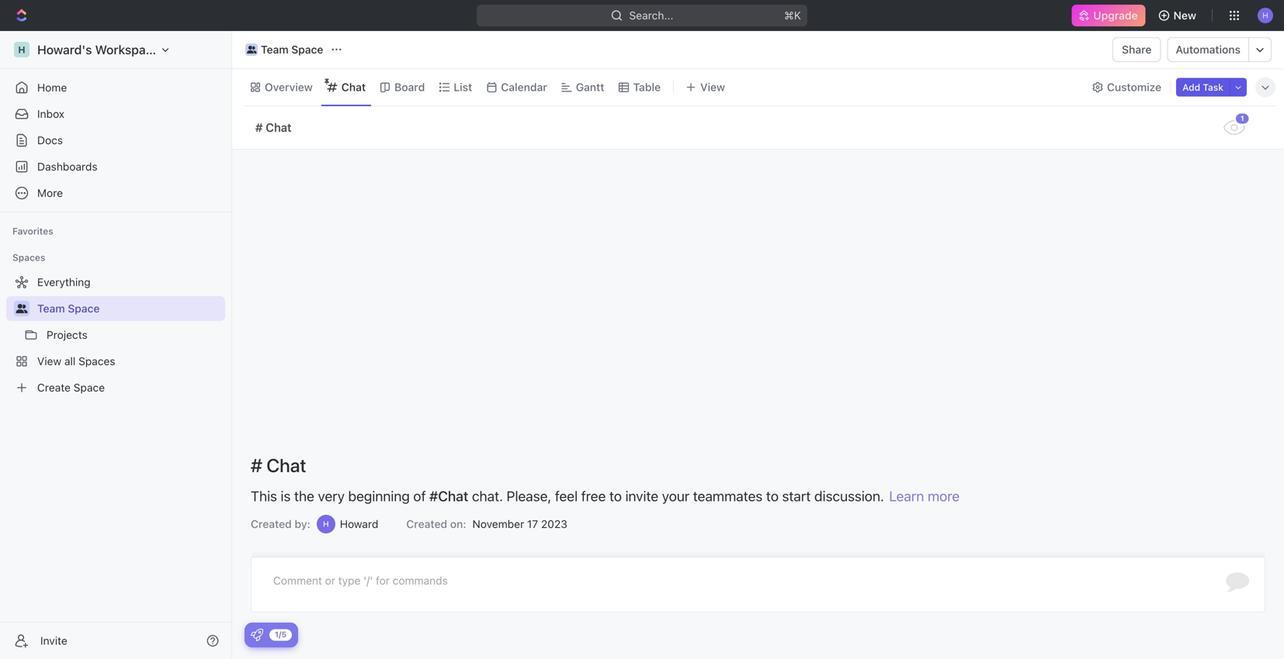Task type: locate. For each thing, give the bounding box(es) containing it.
spaces right the all on the bottom of the page
[[78, 355, 115, 368]]

spaces down favorites
[[12, 252, 45, 263]]

1 to from the left
[[609, 488, 622, 505]]

home
[[37, 81, 67, 94]]

chat
[[342, 81, 366, 94], [266, 121, 292, 134], [267, 455, 306, 477]]

1 vertical spatial spaces
[[78, 355, 115, 368]]

1/5
[[275, 631, 287, 640]]

team space
[[261, 43, 323, 56], [37, 302, 100, 315]]

create space link
[[6, 376, 222, 401]]

view left the all on the bottom of the page
[[37, 355, 61, 368]]

chat.
[[472, 488, 503, 505]]

docs
[[37, 134, 63, 147]]

0 horizontal spatial view
[[37, 355, 61, 368]]

free
[[581, 488, 606, 505]]

create space
[[37, 382, 105, 394]]

team space link
[[241, 40, 327, 59], [37, 297, 222, 321]]

0 vertical spatial h
[[1263, 11, 1269, 20]]

inbox link
[[6, 102, 225, 127]]

howard's
[[37, 42, 92, 57]]

customize button
[[1087, 76, 1166, 98]]

sidebar navigation
[[0, 31, 235, 660]]

0 vertical spatial chat
[[342, 81, 366, 94]]

0 horizontal spatial team space
[[37, 302, 100, 315]]

share button
[[1113, 37, 1161, 62]]

1 vertical spatial team
[[37, 302, 65, 315]]

view all spaces
[[37, 355, 115, 368]]

created down this
[[251, 518, 292, 531]]

table link
[[630, 76, 661, 98]]

created
[[251, 518, 292, 531], [406, 518, 447, 531]]

discussion.
[[815, 488, 884, 505]]

0 vertical spatial view
[[700, 81, 725, 94]]

0 horizontal spatial h
[[18, 44, 25, 55]]

new
[[1174, 9, 1197, 22]]

1 horizontal spatial created
[[406, 518, 447, 531]]

team space up "projects"
[[37, 302, 100, 315]]

created for created by:
[[251, 518, 292, 531]]

list link
[[451, 76, 472, 98]]

more
[[928, 488, 960, 505]]

# up this
[[251, 455, 262, 477]]

h button
[[1253, 3, 1278, 28]]

1 horizontal spatial view
[[700, 81, 725, 94]]

0 vertical spatial team space link
[[241, 40, 327, 59]]

2 vertical spatial space
[[74, 382, 105, 394]]

created for created on: november 17 2023
[[406, 518, 447, 531]]

# down overview link
[[255, 121, 263, 134]]

space up "projects"
[[68, 302, 100, 315]]

team
[[261, 43, 289, 56], [37, 302, 65, 315]]

chat left the board link
[[342, 81, 366, 94]]

1 vertical spatial team space link
[[37, 297, 222, 321]]

0 vertical spatial team
[[261, 43, 289, 56]]

2 vertical spatial h
[[323, 520, 329, 529]]

view button
[[680, 76, 731, 98]]

1 vertical spatial h
[[18, 44, 25, 55]]

h
[[1263, 11, 1269, 20], [18, 44, 25, 55], [323, 520, 329, 529]]

user group image
[[247, 46, 256, 54]]

created down of
[[406, 518, 447, 531]]

1 created from the left
[[251, 518, 292, 531]]

0 horizontal spatial to
[[609, 488, 622, 505]]

everything link
[[6, 270, 222, 295]]

2 created from the left
[[406, 518, 447, 531]]

user group image
[[16, 304, 28, 314]]

0 horizontal spatial spaces
[[12, 252, 45, 263]]

chat down overview link
[[266, 121, 292, 134]]

1 horizontal spatial to
[[766, 488, 779, 505]]

team right user group icon
[[261, 43, 289, 56]]

0 vertical spatial # chat
[[255, 121, 292, 134]]

this
[[251, 488, 277, 505]]

2 horizontal spatial h
[[1263, 11, 1269, 20]]

tree
[[6, 270, 225, 401]]

0 vertical spatial spaces
[[12, 252, 45, 263]]

add
[[1183, 82, 1201, 93]]

1 horizontal spatial h
[[323, 520, 329, 529]]

team space link up overview
[[241, 40, 327, 59]]

space
[[291, 43, 323, 56], [68, 302, 100, 315], [74, 382, 105, 394]]

1 horizontal spatial team space
[[261, 43, 323, 56]]

team down "everything"
[[37, 302, 65, 315]]

chat link
[[338, 76, 366, 98]]

teammates
[[693, 488, 763, 505]]

onboarding checklist button image
[[251, 630, 263, 642]]

feel
[[555, 488, 578, 505]]

tree containing everything
[[6, 270, 225, 401]]

upgrade
[[1094, 9, 1138, 22]]

0 vertical spatial team space
[[261, 43, 323, 56]]

learn more link
[[889, 488, 960, 505]]

inbox
[[37, 108, 64, 120]]

1 horizontal spatial spaces
[[78, 355, 115, 368]]

0 horizontal spatial created
[[251, 518, 292, 531]]

the
[[294, 488, 314, 505]]

# chat up is
[[251, 455, 306, 477]]

spaces
[[12, 252, 45, 263], [78, 355, 115, 368]]

dashboards
[[37, 160, 98, 173]]

0 horizontal spatial team
[[37, 302, 65, 315]]

team inside tree
[[37, 302, 65, 315]]

dashboards link
[[6, 155, 225, 179]]

add task button
[[1176, 78, 1230, 97]]

h inside dropdown button
[[1263, 11, 1269, 20]]

#
[[255, 121, 263, 134], [251, 455, 262, 477]]

view
[[700, 81, 725, 94], [37, 355, 61, 368]]

1 vertical spatial view
[[37, 355, 61, 368]]

your
[[662, 488, 690, 505]]

board link
[[391, 76, 425, 98]]

by:
[[295, 518, 310, 531]]

new button
[[1152, 3, 1206, 28]]

howard's workspace
[[37, 42, 159, 57]]

automations button
[[1168, 38, 1249, 61]]

share
[[1122, 43, 1152, 56]]

team space link up projects link on the left
[[37, 297, 222, 321]]

favorites button
[[6, 222, 60, 241]]

1
[[1241, 115, 1244, 123]]

create
[[37, 382, 71, 394]]

0 vertical spatial space
[[291, 43, 323, 56]]

space up overview
[[291, 43, 323, 56]]

view inside sidebar navigation
[[37, 355, 61, 368]]

very
[[318, 488, 345, 505]]

to
[[609, 488, 622, 505], [766, 488, 779, 505]]

1 horizontal spatial team space link
[[241, 40, 327, 59]]

please,
[[507, 488, 551, 505]]

start
[[782, 488, 811, 505]]

# chat
[[255, 121, 292, 134], [251, 455, 306, 477]]

space down the view all spaces
[[74, 382, 105, 394]]

more
[[37, 187, 63, 200]]

workspace
[[95, 42, 159, 57]]

projects
[[47, 329, 88, 342]]

chat up is
[[267, 455, 306, 477]]

to left the start
[[766, 488, 779, 505]]

team space up overview
[[261, 43, 323, 56]]

search...
[[629, 9, 674, 22]]

everything
[[37, 276, 91, 289]]

view right table
[[700, 81, 725, 94]]

0 horizontal spatial team space link
[[37, 297, 222, 321]]

overview link
[[262, 76, 313, 98]]

# chat down overview link
[[255, 121, 292, 134]]

1 vertical spatial team space
[[37, 302, 100, 315]]

view inside button
[[700, 81, 725, 94]]

to right free
[[609, 488, 622, 505]]

all
[[64, 355, 76, 368]]



Task type: vqa. For each thing, say whether or not it's contained in the screenshot.
Marketing 'button'
no



Task type: describe. For each thing, give the bounding box(es) containing it.
view for view all spaces
[[37, 355, 61, 368]]

0 vertical spatial #
[[255, 121, 263, 134]]

automations
[[1176, 43, 1241, 56]]

1 vertical spatial space
[[68, 302, 100, 315]]

gantt link
[[573, 76, 604, 98]]

customize
[[1107, 81, 1162, 94]]

view for view
[[700, 81, 725, 94]]

1 vertical spatial #
[[251, 455, 262, 477]]

invite
[[625, 488, 659, 505]]

2 vertical spatial chat
[[267, 455, 306, 477]]

1 horizontal spatial team
[[261, 43, 289, 56]]

h inside sidebar navigation
[[18, 44, 25, 55]]

⌘k
[[784, 9, 801, 22]]

onboarding checklist button element
[[251, 630, 263, 642]]

team space inside tree
[[37, 302, 100, 315]]

calendar
[[501, 81, 547, 94]]

favorites
[[12, 226, 53, 237]]

created by:
[[251, 518, 310, 531]]

1 vertical spatial chat
[[266, 121, 292, 134]]

docs link
[[6, 128, 225, 153]]

board
[[395, 81, 425, 94]]

table
[[633, 81, 661, 94]]

on:
[[450, 518, 466, 531]]

1 button
[[1223, 112, 1251, 135]]

november
[[473, 518, 524, 531]]

1 vertical spatial # chat
[[251, 455, 306, 477]]

calendar link
[[498, 76, 547, 98]]

view all spaces link
[[6, 349, 222, 374]]

17
[[527, 518, 538, 531]]

more button
[[6, 181, 225, 206]]

home link
[[6, 75, 225, 100]]

learn
[[889, 488, 924, 505]]

upgrade link
[[1072, 5, 1146, 26]]

tree inside sidebar navigation
[[6, 270, 225, 401]]

gantt
[[576, 81, 604, 94]]

overview
[[265, 81, 313, 94]]

this is the very beginning of #chat chat. please, feel free to invite your teammates to start discussion. learn more
[[251, 488, 960, 505]]

task
[[1203, 82, 1224, 93]]

of
[[413, 488, 426, 505]]

howard's workspace, , element
[[14, 42, 30, 57]]

view button
[[680, 69, 731, 106]]

add task
[[1183, 82, 1224, 93]]

created on: november 17 2023
[[406, 518, 567, 531]]

list
[[454, 81, 472, 94]]

2 to from the left
[[766, 488, 779, 505]]

is
[[281, 488, 291, 505]]

#chat
[[429, 488, 468, 505]]

2023
[[541, 518, 567, 531]]

projects link
[[47, 323, 222, 348]]

howard
[[340, 518, 378, 531]]

invite
[[40, 635, 67, 648]]

beginning
[[348, 488, 410, 505]]



